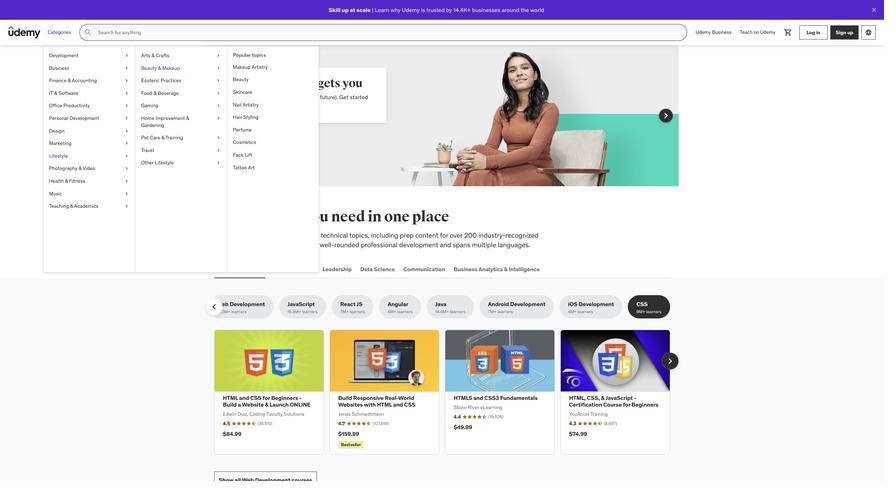Task type: describe. For each thing, give the bounding box(es) containing it.
gets
[[317, 76, 341, 91]]

& inside html, css, & javascript - certification course for beginners
[[601, 395, 605, 402]]

business analytics & intelligence
[[454, 266, 540, 273]]

artistry for nail artistry
[[243, 102, 259, 108]]

& right finance
[[68, 77, 71, 84]]

personal development
[[49, 115, 99, 121]]

video
[[83, 165, 95, 172]]

& inside home improvement & gardening
[[186, 115, 189, 121]]

topics
[[252, 52, 266, 58]]

xsmall image for personal development
[[124, 115, 130, 122]]

office productivity link
[[43, 100, 135, 112]]

and inside covering critical workplace skills to technical topics, including prep content for over 200 industry-recognized certifications, our catalog supports well-rounded professional development and spans multiple languages.
[[440, 241, 451, 249]]

xsmall image for lifestyle
[[124, 153, 130, 160]]

skill
[[329, 6, 341, 13]]

with inside build responsive real-world websites with html and css
[[364, 402, 376, 409]]

tattoo art
[[233, 164, 255, 171]]

technical
[[321, 231, 348, 240]]

business link
[[43, 62, 135, 75]]

home improvement & gardening
[[141, 115, 189, 128]]

esoteric
[[141, 77, 159, 84]]

xsmall image for finance & accounting
[[124, 77, 130, 84]]

web for web development 12.2m+ learners
[[217, 301, 229, 308]]

critical
[[243, 231, 263, 240]]

html, css, & javascript - certification course for beginners
[[569, 395, 659, 409]]

xsmall image for office productivity
[[124, 103, 130, 109]]

beginners inside html, css, & javascript - certification course for beginners
[[632, 402, 659, 409]]

4m+ inside ios development 4m+ learners
[[568, 310, 577, 315]]

4m+ inside angular 4m+ learners
[[388, 310, 397, 315]]

other lifestyle link
[[136, 157, 227, 169]]

css inside html and css for beginners - build a website & launch online
[[250, 395, 262, 402]]

catalog
[[268, 241, 290, 249]]

training
[[166, 135, 183, 141]]

categories button
[[43, 24, 75, 41]]

css3
[[485, 395, 499, 402]]

xsmall image for other lifestyle
[[216, 160, 221, 167]]

& inside html and css for beginners - build a website & launch online
[[265, 402, 269, 409]]

9m+
[[637, 310, 646, 315]]

certifications,
[[214, 241, 255, 249]]

12.2m+
[[217, 310, 230, 315]]

beauty & makeup element
[[227, 47, 319, 273]]

& right health
[[65, 178, 68, 184]]

businesses
[[472, 6, 501, 13]]

200
[[465, 231, 477, 240]]

esoteric practices
[[141, 77, 181, 84]]

business analytics & intelligence button
[[453, 261, 542, 278]]

rounded
[[335, 241, 360, 249]]

1 vertical spatial the
[[238, 208, 260, 226]]

care
[[150, 135, 160, 141]]

html inside html and css for beginners - build a website & launch online
[[223, 395, 238, 402]]

learners inside angular 4m+ learners
[[398, 310, 413, 315]]

skills inside covering critical workplace skills to technical topics, including prep content for over 200 industry-recognized certifications, our catalog supports well-rounded professional development and spans multiple languages.
[[297, 231, 312, 240]]

7m+ for android development
[[488, 310, 497, 315]]

0 vertical spatial previous image
[[213, 110, 224, 121]]

xsmall image for marketing
[[124, 140, 130, 147]]

& up office
[[54, 90, 57, 96]]

development for personal development
[[70, 115, 99, 121]]

1 horizontal spatial lifestyle
[[155, 160, 174, 166]]

xsmall image for gaming
[[216, 103, 221, 109]]

- inside html, css, & javascript - certification course for beginners
[[634, 395, 637, 402]]

up for skill
[[342, 6, 349, 13]]

for inside html and css for beginners - build a website & launch online
[[263, 395, 270, 402]]

teach
[[740, 29, 753, 35]]

2 your from the left
[[308, 94, 319, 101]]

& right food
[[154, 90, 157, 96]]

topic filters element
[[206, 296, 671, 319]]

sign
[[836, 29, 847, 36]]

practices
[[161, 77, 181, 84]]

sign up link
[[831, 25, 859, 40]]

data science button
[[359, 261, 396, 278]]

makeup inside makeup artistry link
[[233, 64, 251, 70]]

udemy inside "teach on udemy" link
[[761, 29, 776, 35]]

content
[[416, 231, 439, 240]]

photography & video link
[[43, 163, 135, 175]]

7m+ for react js
[[340, 310, 349, 315]]

science
[[374, 266, 395, 273]]

accounting
[[72, 77, 97, 84]]

learners inside android development 7m+ learners
[[498, 310, 513, 315]]

to
[[313, 231, 319, 240]]

learners inside react js 7m+ learners
[[350, 310, 365, 315]]

14.4k+
[[454, 6, 471, 13]]

javascript inside html, css, & javascript - certification course for beginners
[[606, 395, 633, 402]]

perfume link
[[227, 124, 319, 136]]

xsmall image for health & fitness
[[124, 178, 130, 185]]

lifestyle link
[[43, 150, 135, 163]]

health & fitness
[[49, 178, 85, 184]]

html5 and css3 fundamentals link
[[454, 395, 538, 402]]

at
[[350, 6, 356, 13]]

a
[[238, 402, 241, 409]]

xsmall image for food & beverage
[[216, 90, 221, 97]]

beauty & makeup
[[141, 65, 180, 71]]

css 9m+ learners
[[637, 301, 662, 315]]

xsmall image for teaching & academics
[[124, 203, 130, 210]]

android
[[488, 301, 509, 308]]

build inside build responsive real-world websites with html and css
[[339, 395, 352, 402]]

xsmall image for home improvement & gardening
[[216, 115, 221, 122]]

office productivity
[[49, 103, 90, 109]]

web development
[[216, 266, 264, 273]]

css inside css 9m+ learners
[[637, 301, 648, 308]]

submit search image
[[84, 28, 93, 37]]

udemy business link
[[692, 24, 736, 41]]

up for sign
[[848, 29, 854, 36]]

marketing
[[49, 140, 71, 147]]

development link
[[43, 49, 135, 62]]

development
[[399, 241, 439, 249]]

(and
[[296, 94, 307, 101]]

1 your from the left
[[263, 94, 274, 101]]

learners inside ios development 4m+ learners
[[578, 310, 593, 315]]

analytics
[[479, 266, 503, 273]]

javascript inside the javascript 15.5m+ learners
[[288, 301, 315, 308]]

css inside build responsive real-world websites with html and css
[[404, 402, 416, 409]]

14.4m+
[[436, 310, 449, 315]]

personal
[[49, 115, 68, 121]]

& left video
[[79, 165, 82, 172]]

and inside build responsive real-world websites with html and css
[[393, 402, 403, 409]]

android development 7m+ learners
[[488, 301, 546, 315]]

music link
[[43, 188, 135, 200]]

2 horizontal spatial business
[[712, 29, 732, 35]]

popular topics
[[233, 52, 266, 58]]

skills
[[240, 94, 253, 101]]

multiple
[[472, 241, 497, 249]]

development for web development
[[229, 266, 264, 273]]

makeup artistry link
[[227, 61, 319, 74]]

why
[[391, 6, 401, 13]]

1 horizontal spatial the
[[521, 6, 529, 13]]

food
[[141, 90, 152, 96]]

1 vertical spatial next image
[[665, 356, 676, 367]]

log in
[[807, 29, 821, 36]]

it & software link
[[43, 87, 135, 100]]

prep
[[400, 231, 414, 240]]

world
[[399, 395, 414, 402]]

you for skills
[[303, 208, 329, 226]]

esoteric practices link
[[136, 75, 227, 87]]

food & beverage
[[141, 90, 179, 96]]

html inside build responsive real-world websites with html and css
[[377, 402, 392, 409]]

carousel element containing learning that gets you
[[206, 45, 679, 186]]

food & beverage link
[[136, 87, 227, 100]]

udemy inside udemy business link
[[696, 29, 711, 35]]

skill up at scale | learn why udemy is trusted by 14.4k+ businesses around the world
[[329, 6, 545, 13]]

personal development link
[[43, 112, 135, 125]]

beauty for beauty & makeup
[[141, 65, 157, 71]]

teach on udemy link
[[736, 24, 780, 41]]

you for gets
[[343, 76, 363, 91]]

xsmall image for pet care & training
[[216, 135, 221, 142]]

it certifications button
[[271, 261, 316, 278]]

professional
[[361, 241, 398, 249]]

photography
[[49, 165, 77, 172]]



Task type: vqa. For each thing, say whether or not it's contained in the screenshot.


Task type: locate. For each thing, give the bounding box(es) containing it.
angular 4m+ learners
[[388, 301, 413, 315]]

websites
[[339, 402, 363, 409]]

1 vertical spatial in
[[368, 208, 382, 226]]

4 learners from the left
[[398, 310, 413, 315]]

web down certifications,
[[216, 266, 228, 273]]

beauty inside beauty link
[[233, 76, 249, 83]]

the left world
[[521, 6, 529, 13]]

1 horizontal spatial makeup
[[233, 64, 251, 70]]

html5
[[454, 395, 472, 402]]

pet
[[141, 135, 149, 141]]

artistry down topics
[[252, 64, 268, 70]]

development inside the web development 12.2m+ learners
[[230, 301, 265, 308]]

0 horizontal spatial makeup
[[162, 65, 180, 71]]

css right real-
[[404, 402, 416, 409]]

0 horizontal spatial business
[[49, 65, 69, 71]]

us.
[[252, 101, 259, 109]]

& right arts
[[152, 52, 155, 59]]

xsmall image for music
[[124, 191, 130, 197]]

it inside button
[[272, 266, 277, 273]]

build inside html and css for beginners - build a website & launch online
[[223, 402, 237, 409]]

development for web development 12.2m+ learners
[[230, 301, 265, 308]]

- right launch
[[299, 395, 302, 402]]

arts & crafts link
[[136, 49, 227, 62]]

development down "categories" dropdown button
[[49, 52, 79, 59]]

6 learners from the left
[[498, 310, 513, 315]]

0 vertical spatial with
[[240, 101, 250, 109]]

hair styling
[[233, 114, 259, 120]]

with
[[240, 101, 250, 109], [364, 402, 376, 409]]

design link
[[43, 125, 135, 137]]

the up critical
[[238, 208, 260, 226]]

2 4m+ from the left
[[568, 310, 577, 315]]

gaming
[[141, 103, 159, 109]]

beauty inside the beauty & makeup link
[[141, 65, 157, 71]]

react
[[340, 301, 356, 308]]

development right ios
[[579, 301, 614, 308]]

& right care
[[162, 135, 165, 141]]

javascript right css,
[[606, 395, 633, 402]]

xsmall image for esoteric practices
[[216, 77, 221, 84]]

xsmall image inside pet care & training link
[[216, 135, 221, 142]]

1 horizontal spatial it
[[272, 266, 277, 273]]

html left "world" at the left bottom of the page
[[377, 402, 392, 409]]

1 vertical spatial carousel element
[[214, 330, 679, 455]]

beginners right website
[[271, 395, 298, 402]]

1 vertical spatial skills
[[297, 231, 312, 240]]

and inside html and css for beginners - build a website & launch online
[[239, 395, 249, 402]]

xsmall image inside arts & crafts link
[[216, 52, 221, 59]]

gaming link
[[136, 100, 227, 112]]

beginners inside html and css for beginners - build a website & launch online
[[271, 395, 298, 402]]

xsmall image inside the beauty & makeup link
[[216, 65, 221, 72]]

xsmall image
[[124, 52, 130, 59], [216, 52, 221, 59], [216, 77, 221, 84], [124, 90, 130, 97], [124, 103, 130, 109], [124, 115, 130, 122], [216, 135, 221, 142], [124, 140, 130, 147], [216, 147, 221, 154], [124, 191, 130, 197]]

1 horizontal spatial udemy
[[696, 29, 711, 35]]

nail
[[233, 102, 242, 108]]

other
[[141, 160, 154, 166]]

0 vertical spatial skills
[[263, 208, 301, 226]]

1 horizontal spatial up
[[848, 29, 854, 36]]

0 horizontal spatial lifestyle
[[49, 153, 68, 159]]

build responsive real-world websites with html and css link
[[339, 395, 416, 409]]

0 vertical spatial it
[[49, 90, 53, 96]]

0 horizontal spatial build
[[223, 402, 237, 409]]

xsmall image inside business link
[[124, 65, 130, 72]]

with right websites
[[364, 402, 376, 409]]

started
[[350, 94, 368, 101]]

1 horizontal spatial business
[[454, 266, 478, 273]]

fundamentals
[[501, 395, 538, 402]]

1 horizontal spatial you
[[343, 76, 363, 91]]

web development button
[[214, 261, 265, 278]]

8 learners from the left
[[647, 310, 662, 315]]

up right sign
[[848, 29, 854, 36]]

development down certifications,
[[229, 266, 264, 273]]

1 horizontal spatial your
[[308, 94, 319, 101]]

& inside button
[[504, 266, 508, 273]]

leadership
[[323, 266, 352, 273]]

0 horizontal spatial your
[[263, 94, 274, 101]]

for inside html, css, & javascript - certification course for beginners
[[623, 402, 631, 409]]

leadership button
[[321, 261, 353, 278]]

you up started
[[343, 76, 363, 91]]

present
[[275, 94, 294, 101]]

development inside button
[[229, 266, 264, 273]]

supports
[[292, 241, 318, 249]]

0 vertical spatial javascript
[[288, 301, 315, 308]]

1 vertical spatial web
[[217, 301, 229, 308]]

2 - from the left
[[634, 395, 637, 402]]

including
[[371, 231, 399, 240]]

you up to
[[303, 208, 329, 226]]

|
[[372, 6, 374, 13]]

& right the teaching
[[70, 203, 73, 209]]

it up office
[[49, 90, 53, 96]]

html left website
[[223, 395, 238, 402]]

xsmall image inside gaming link
[[216, 103, 221, 109]]

1 horizontal spatial 7m+
[[488, 310, 497, 315]]

xsmall image inside personal development link
[[124, 115, 130, 122]]

xsmall image for photography & video
[[124, 165, 130, 172]]

choose a language image
[[866, 29, 873, 36]]

next image
[[661, 110, 672, 121], [665, 356, 676, 367]]

for left over
[[440, 231, 449, 240]]

1 vertical spatial artistry
[[243, 102, 259, 108]]

1 vertical spatial up
[[848, 29, 854, 36]]

1 vertical spatial you
[[303, 208, 329, 226]]

xsmall image inside home improvement & gardening link
[[216, 115, 221, 122]]

xsmall image
[[124, 65, 130, 72], [216, 65, 221, 72], [124, 77, 130, 84], [216, 90, 221, 97], [216, 103, 221, 109], [216, 115, 221, 122], [124, 128, 130, 135], [124, 153, 130, 160], [216, 160, 221, 167], [124, 165, 130, 172], [124, 178, 130, 185], [124, 203, 130, 210]]

makeup inside the beauty & makeup link
[[162, 65, 180, 71]]

1 horizontal spatial beauty
[[233, 76, 249, 83]]

face lift link
[[227, 149, 319, 162]]

it for it certifications
[[272, 266, 277, 273]]

xsmall image inside design link
[[124, 128, 130, 135]]

artistry down skills
[[243, 102, 259, 108]]

previous image
[[213, 110, 224, 121], [209, 302, 220, 313]]

1 horizontal spatial -
[[634, 395, 637, 402]]

0 vertical spatial business
[[712, 29, 732, 35]]

build left a
[[223, 402, 237, 409]]

business left teach
[[712, 29, 732, 35]]

0 horizontal spatial with
[[240, 101, 250, 109]]

xsmall image inside lifestyle link
[[124, 153, 130, 160]]

up left at
[[342, 6, 349, 13]]

xsmall image inside health & fitness 'link'
[[124, 178, 130, 185]]

xsmall image inside esoteric practices link
[[216, 77, 221, 84]]

0 horizontal spatial the
[[238, 208, 260, 226]]

java
[[436, 301, 447, 308]]

1 horizontal spatial css
[[404, 402, 416, 409]]

beauty for beauty
[[233, 76, 249, 83]]

1 vertical spatial it
[[272, 266, 277, 273]]

html,
[[569, 395, 586, 402]]

& up esoteric practices
[[158, 65, 161, 71]]

home improvement & gardening link
[[136, 112, 227, 132]]

you inside learning that gets you skills for your present (and your future). get started with us.
[[343, 76, 363, 91]]

finance & accounting link
[[43, 75, 135, 87]]

finance & accounting
[[49, 77, 97, 84]]

makeup down "popular"
[[233, 64, 251, 70]]

in right 'log' on the top of page
[[817, 29, 821, 36]]

learners inside css 9m+ learners
[[647, 310, 662, 315]]

business down spans
[[454, 266, 478, 273]]

place
[[412, 208, 449, 226]]

beverage
[[158, 90, 179, 96]]

artistry inside 'link'
[[243, 102, 259, 108]]

0 vertical spatial the
[[521, 6, 529, 13]]

data science
[[360, 266, 395, 273]]

1 learners from the left
[[231, 310, 247, 315]]

business up finance
[[49, 65, 69, 71]]

1 7m+ from the left
[[340, 310, 349, 315]]

cosmetics
[[233, 139, 256, 146]]

1 vertical spatial beauty
[[233, 76, 249, 83]]

Search for anything text field
[[97, 26, 679, 38]]

2 horizontal spatial udemy
[[761, 29, 776, 35]]

development for android development 7m+ learners
[[511, 301, 546, 308]]

art
[[248, 164, 255, 171]]

scale
[[357, 6, 371, 13]]

7m+ inside react js 7m+ learners
[[340, 310, 349, 315]]

1 horizontal spatial with
[[364, 402, 376, 409]]

0 horizontal spatial udemy
[[402, 6, 420, 13]]

4m+ down ios
[[568, 310, 577, 315]]

artistry for makeup artistry
[[252, 64, 268, 70]]

1 horizontal spatial beginners
[[632, 402, 659, 409]]

sign up
[[836, 29, 854, 36]]

build left responsive
[[339, 395, 352, 402]]

0 vertical spatial carousel element
[[206, 45, 679, 186]]

1 vertical spatial with
[[364, 402, 376, 409]]

it for it & software
[[49, 90, 53, 96]]

your right (and at left top
[[308, 94, 319, 101]]

0 horizontal spatial javascript
[[288, 301, 315, 308]]

is
[[421, 6, 425, 13]]

0 horizontal spatial you
[[303, 208, 329, 226]]

data
[[360, 266, 373, 273]]

other lifestyle
[[141, 160, 174, 166]]

0 horizontal spatial in
[[368, 208, 382, 226]]

web up 12.2m+
[[217, 301, 229, 308]]

5 learners from the left
[[450, 310, 466, 315]]

nail artistry
[[233, 102, 259, 108]]

2 vertical spatial business
[[454, 266, 478, 273]]

1 horizontal spatial html
[[377, 402, 392, 409]]

skills up 'workplace'
[[263, 208, 301, 226]]

music
[[49, 191, 62, 197]]

1 vertical spatial business
[[49, 65, 69, 71]]

0 horizontal spatial beginners
[[271, 395, 298, 402]]

& down gaming link
[[186, 115, 189, 121]]

2 7m+ from the left
[[488, 310, 497, 315]]

xsmall image inside music "link"
[[124, 191, 130, 197]]

face lift
[[233, 152, 252, 158]]

beauty up esoteric
[[141, 65, 157, 71]]

0 horizontal spatial up
[[342, 6, 349, 13]]

- right course
[[634, 395, 637, 402]]

1 vertical spatial lifestyle
[[155, 160, 174, 166]]

web inside button
[[216, 266, 228, 273]]

1 horizontal spatial javascript
[[606, 395, 633, 402]]

angular
[[388, 301, 409, 308]]

css up '9m+'
[[637, 301, 648, 308]]

xsmall image for business
[[124, 65, 130, 72]]

0 horizontal spatial -
[[299, 395, 302, 402]]

styling
[[243, 114, 259, 120]]

xsmall image inside travel "link"
[[216, 147, 221, 154]]

for right a
[[263, 395, 270, 402]]

0 vertical spatial next image
[[661, 110, 672, 121]]

learners inside the javascript 15.5m+ learners
[[302, 310, 318, 315]]

xsmall image inside development link
[[124, 52, 130, 59]]

close image
[[871, 6, 878, 13]]

0 vertical spatial in
[[817, 29, 821, 36]]

skills up 'supports'
[[297, 231, 312, 240]]

in up including
[[368, 208, 382, 226]]

0 horizontal spatial beauty
[[141, 65, 157, 71]]

web
[[216, 266, 228, 273], [217, 301, 229, 308]]

our
[[257, 241, 266, 249]]

future).
[[320, 94, 338, 101]]

2 learners from the left
[[302, 310, 318, 315]]

beauty up skincare
[[233, 76, 249, 83]]

learners inside java 14.4m+ learners
[[450, 310, 466, 315]]

business for business analytics & intelligence
[[454, 266, 478, 273]]

business for business
[[49, 65, 69, 71]]

carousel element
[[206, 45, 679, 186], [214, 330, 679, 455]]

0 horizontal spatial it
[[49, 90, 53, 96]]

javascript up 15.5m+
[[288, 301, 315, 308]]

ios development 4m+ learners
[[568, 301, 614, 315]]

xsmall image for arts & crafts
[[216, 52, 221, 59]]

beauty link
[[227, 74, 319, 86]]

development inside android development 7m+ learners
[[511, 301, 546, 308]]

2 horizontal spatial css
[[637, 301, 648, 308]]

by
[[446, 6, 452, 13]]

beginners right course
[[632, 402, 659, 409]]

previous image inside "topic filters" element
[[209, 302, 220, 313]]

course
[[604, 402, 622, 409]]

1 vertical spatial previous image
[[209, 302, 220, 313]]

7m+ down react
[[340, 310, 349, 315]]

& right analytics
[[504, 266, 508, 273]]

1 4m+ from the left
[[388, 310, 397, 315]]

launch
[[270, 402, 289, 409]]

lifestyle right other
[[155, 160, 174, 166]]

xsmall image inside "it & software" 'link'
[[124, 90, 130, 97]]

development inside ios development 4m+ learners
[[579, 301, 614, 308]]

development for ios development 4m+ learners
[[579, 301, 614, 308]]

your down learning
[[263, 94, 274, 101]]

1 - from the left
[[299, 395, 302, 402]]

0 horizontal spatial html
[[223, 395, 238, 402]]

with down skills
[[240, 101, 250, 109]]

business inside button
[[454, 266, 478, 273]]

industry-
[[479, 231, 506, 240]]

beauty & makeup link
[[136, 62, 227, 75]]

udemy image
[[8, 26, 41, 38]]

one
[[384, 208, 410, 226]]

1 horizontal spatial build
[[339, 395, 352, 402]]

hair styling link
[[227, 111, 319, 124]]

xsmall image inside food & beverage link
[[216, 90, 221, 97]]

travel link
[[136, 144, 227, 157]]

0 horizontal spatial 7m+
[[340, 310, 349, 315]]

you
[[343, 76, 363, 91], [303, 208, 329, 226]]

0 vertical spatial up
[[342, 6, 349, 13]]

0 horizontal spatial css
[[250, 395, 262, 402]]

finance
[[49, 77, 67, 84]]

0 horizontal spatial 4m+
[[388, 310, 397, 315]]

javascript
[[288, 301, 315, 308], [606, 395, 633, 402]]

xsmall image inside photography & video link
[[124, 165, 130, 172]]

for inside learning that gets you skills for your present (and your future). get started with us.
[[254, 94, 261, 101]]

xsmall image inside finance & accounting link
[[124, 77, 130, 84]]

carousel element containing html and css for beginners - build a website & launch online
[[214, 330, 679, 455]]

1 vertical spatial javascript
[[606, 395, 633, 402]]

xsmall image for travel
[[216, 147, 221, 154]]

xsmall image for beauty & makeup
[[216, 65, 221, 72]]

xsmall image inside teaching & academics link
[[124, 203, 130, 210]]

& right css,
[[601, 395, 605, 402]]

development down "office productivity" link
[[70, 115, 99, 121]]

web inside the web development 12.2m+ learners
[[217, 301, 229, 308]]

xsmall image inside marketing link
[[124, 140, 130, 147]]

css,
[[587, 395, 600, 402]]

&
[[152, 52, 155, 59], [158, 65, 161, 71], [68, 77, 71, 84], [54, 90, 57, 96], [154, 90, 157, 96], [186, 115, 189, 121], [162, 135, 165, 141], [79, 165, 82, 172], [65, 178, 68, 184], [70, 203, 73, 209], [504, 266, 508, 273], [601, 395, 605, 402], [265, 402, 269, 409]]

4m+ down angular
[[388, 310, 397, 315]]

7m+ down android
[[488, 310, 497, 315]]

log in link
[[800, 25, 828, 40]]

development up 12.2m+
[[230, 301, 265, 308]]

build responsive real-world websites with html and css
[[339, 395, 416, 409]]

7m+ inside android development 7m+ learners
[[488, 310, 497, 315]]

0 vertical spatial you
[[343, 76, 363, 91]]

shopping cart with 0 items image
[[784, 28, 793, 37]]

0 vertical spatial artistry
[[252, 64, 268, 70]]

javascript 15.5m+ learners
[[288, 301, 318, 315]]

makeup
[[233, 64, 251, 70], [162, 65, 180, 71]]

for inside covering critical workplace skills to technical topics, including prep content for over 200 industry-recognized certifications, our catalog supports well-rounded professional development and spans multiple languages.
[[440, 231, 449, 240]]

learners inside the web development 12.2m+ learners
[[231, 310, 247, 315]]

makeup up practices on the left top
[[162, 65, 180, 71]]

over
[[450, 231, 463, 240]]

3 learners from the left
[[350, 310, 365, 315]]

it certifications
[[272, 266, 314, 273]]

crafts
[[156, 52, 169, 59]]

xsmall image for development
[[124, 52, 130, 59]]

web for web development
[[216, 266, 228, 273]]

get
[[340, 94, 349, 101]]

fitness
[[69, 178, 85, 184]]

pet care & training
[[141, 135, 183, 141]]

teaching
[[49, 203, 69, 209]]

real-
[[385, 395, 399, 402]]

development right android
[[511, 301, 546, 308]]

with inside learning that gets you skills for your present (and your future). get started with us.
[[240, 101, 250, 109]]

0 vertical spatial web
[[216, 266, 228, 273]]

1 horizontal spatial 4m+
[[568, 310, 577, 315]]

0 vertical spatial lifestyle
[[49, 153, 68, 159]]

home
[[141, 115, 155, 121]]

xsmall image inside other lifestyle link
[[216, 160, 221, 167]]

7 learners from the left
[[578, 310, 593, 315]]

categories
[[48, 29, 71, 35]]

xsmall image for design
[[124, 128, 130, 135]]

on
[[754, 29, 760, 35]]

& left launch
[[265, 402, 269, 409]]

0 vertical spatial beauty
[[141, 65, 157, 71]]

up
[[342, 6, 349, 13], [848, 29, 854, 36]]

css right a
[[250, 395, 262, 402]]

tattoo art link
[[227, 162, 319, 174]]

xsmall image for it & software
[[124, 90, 130, 97]]

it left certifications
[[272, 266, 277, 273]]

beginners
[[271, 395, 298, 402], [632, 402, 659, 409]]

- inside html and css for beginners - build a website & launch online
[[299, 395, 302, 402]]

topics,
[[350, 231, 370, 240]]

for right course
[[623, 402, 631, 409]]

js
[[357, 301, 363, 308]]

xsmall image inside "office productivity" link
[[124, 103, 130, 109]]

lifestyle down marketing at the left top of the page
[[49, 153, 68, 159]]

it inside 'link'
[[49, 90, 53, 96]]

for up us.
[[254, 94, 261, 101]]

lifestyle
[[49, 153, 68, 159], [155, 160, 174, 166]]

1 horizontal spatial in
[[817, 29, 821, 36]]



